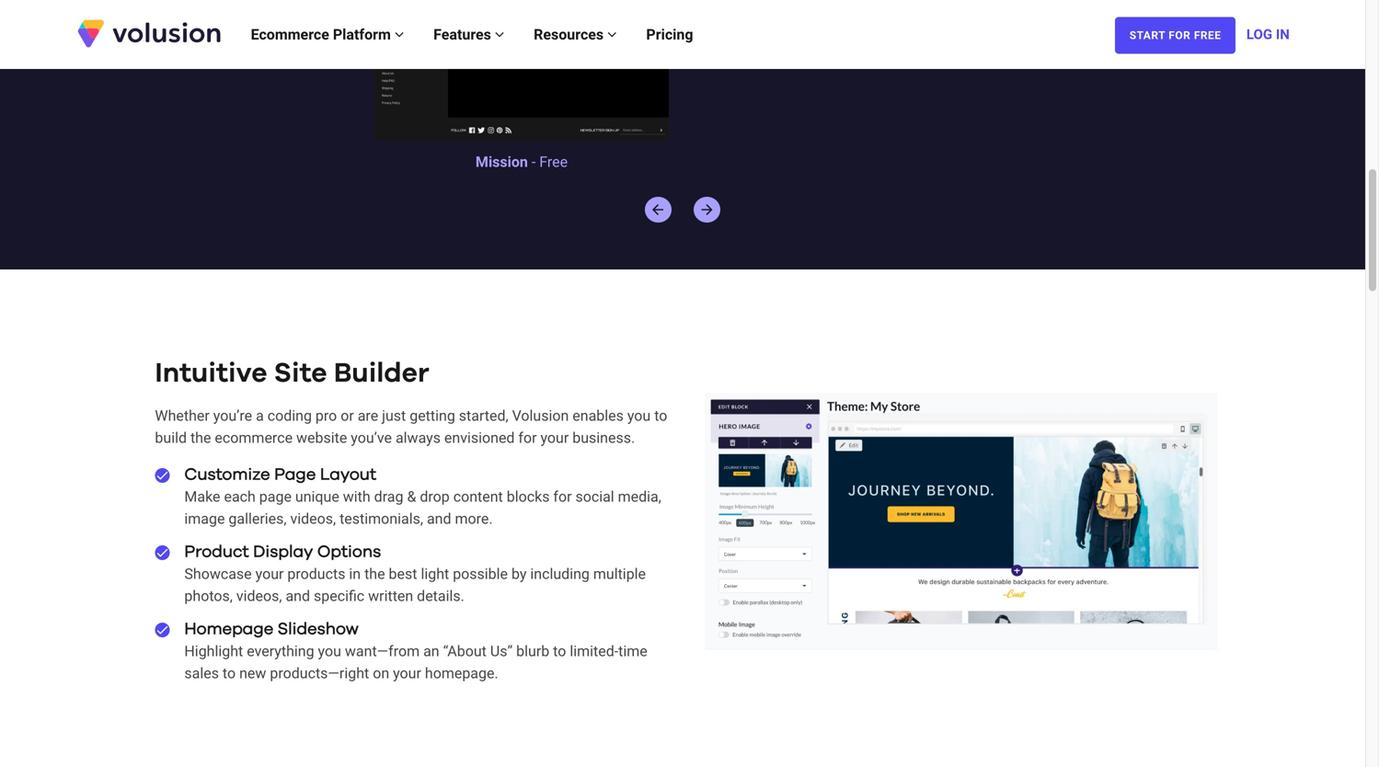 Task type: vqa. For each thing, say whether or not it's contained in the screenshot.
Ecommerce Platform dropdown button
no



Task type: describe. For each thing, give the bounding box(es) containing it.
want—from
[[345, 642, 420, 660]]

pro
[[316, 407, 337, 424]]

or
[[341, 407, 354, 424]]

builder
[[334, 360, 429, 387]]

always
[[396, 429, 441, 446]]

envisioned
[[444, 429, 515, 446]]

log in
[[1247, 26, 1290, 42]]

you inside whether you're a coding pro or are just getting started, volusion enables you to build the ecommerce website you've always envisioned for your business.
[[627, 407, 651, 424]]

whether you're a coding pro or are just getting started, volusion enables you to build the ecommerce website you've always envisioned for your business.
[[155, 407, 667, 446]]

website
[[296, 429, 347, 446]]

image
[[184, 510, 225, 527]]

start
[[1130, 29, 1166, 42]]

an
[[423, 642, 439, 660]]

getting
[[410, 407, 455, 424]]

are
[[358, 407, 378, 424]]

showcase
[[184, 565, 252, 583]]

including
[[530, 565, 590, 583]]

resources link
[[519, 7, 632, 62]]

customize page layout make each page unique with drag & drop content blocks for social media, image galleries, videos, testimonials, and more.
[[184, 466, 661, 527]]

build
[[155, 429, 187, 446]]

limited-
[[570, 642, 618, 660]]

&
[[407, 488, 416, 505]]

resources
[[534, 26, 607, 43]]

mission - free
[[476, 153, 568, 170]]

you're
[[213, 407, 252, 424]]

homepage.
[[425, 665, 498, 682]]

site designer image
[[705, 393, 1218, 650]]

done for highlight everything you want—from an "about us" blurb to limited-time sales to new products—right on your homepage.
[[155, 623, 170, 637]]

specific
[[314, 587, 365, 605]]

unique
[[295, 488, 339, 505]]

whether
[[155, 407, 210, 424]]

for inside whether you're a coding pro or are just getting started, volusion enables you to build the ecommerce website you've always envisioned for your business.
[[518, 429, 537, 446]]

time
[[618, 642, 648, 660]]

written
[[368, 587, 413, 605]]

a
[[256, 407, 264, 424]]

more.
[[455, 510, 493, 527]]

content
[[453, 488, 503, 505]]

enables
[[573, 407, 624, 424]]

volusion logo image
[[76, 18, 223, 49]]

on
[[373, 665, 389, 682]]

done for showcase your products in the best light possible by including multiple photos, videos, and specific written details.
[[155, 545, 170, 560]]

light
[[421, 565, 449, 583]]

pricing
[[646, 26, 693, 43]]

ecommerce
[[215, 429, 293, 446]]

sales
[[184, 665, 219, 682]]

free for start for free
[[1194, 29, 1222, 42]]

testimonials,
[[340, 510, 423, 527]]

drop
[[420, 488, 450, 505]]

started,
[[459, 407, 508, 424]]

page
[[259, 488, 292, 505]]

to inside whether you're a coding pro or are just getting started, volusion enables you to build the ecommerce website you've always envisioned for your business.
[[654, 407, 667, 424]]

blurb
[[516, 642, 550, 660]]

social
[[576, 488, 614, 505]]

media,
[[618, 488, 661, 505]]

your inside whether you're a coding pro or are just getting started, volusion enables you to build the ecommerce website you've always envisioned for your business.
[[541, 429, 569, 446]]

you've
[[351, 429, 392, 446]]

your inside homepage slideshow highlight everything you want—from an "about us" blurb to limited-time sales to new products—right on your homepage.
[[393, 665, 421, 682]]

videos, inside customize page layout make each page unique with drag & drop content blocks for social media, image galleries, videos, testimonials, and more.
[[290, 510, 336, 527]]

and inside product display options showcase your products in the best light possible by including multiple photos, videos, and specific written details.
[[286, 587, 310, 605]]

homepage
[[184, 621, 274, 637]]

business.
[[573, 429, 635, 446]]



Task type: locate. For each thing, give the bounding box(es) containing it.
videos, inside product display options showcase your products in the best light possible by including multiple photos, videos, and specific written details.
[[236, 587, 282, 605]]

free right - at the left top
[[539, 153, 568, 170]]

1 vertical spatial your
[[255, 565, 284, 583]]

angle down image right platform
[[395, 27, 404, 42]]

0 horizontal spatial free
[[539, 153, 568, 170]]

0 horizontal spatial and
[[286, 587, 310, 605]]

free inside "link"
[[1194, 29, 1222, 42]]

1 horizontal spatial free
[[1194, 29, 1222, 42]]

to right blurb
[[553, 642, 566, 660]]

galleries,
[[229, 510, 287, 527]]

slideshow
[[278, 621, 359, 637]]

0 horizontal spatial for
[[518, 429, 537, 446]]

2 horizontal spatial to
[[654, 407, 667, 424]]

coding
[[268, 407, 312, 424]]

1 horizontal spatial and
[[427, 510, 451, 527]]

0 vertical spatial free
[[1194, 29, 1222, 42]]

0 vertical spatial your
[[541, 429, 569, 446]]

2 horizontal spatial your
[[541, 429, 569, 446]]

photos,
[[184, 587, 233, 605]]

0 vertical spatial videos,
[[290, 510, 336, 527]]

the
[[190, 429, 211, 446], [364, 565, 385, 583]]

platform
[[333, 26, 391, 43]]

the inside whether you're a coding pro or are just getting started, volusion enables you to build the ecommerce website you've always envisioned for your business.
[[190, 429, 211, 446]]

you right enables
[[627, 407, 651, 424]]

you
[[627, 407, 651, 424], [318, 642, 341, 660]]

done left homepage
[[155, 623, 170, 637]]

angle down image
[[495, 27, 504, 42]]

1 vertical spatial you
[[318, 642, 341, 660]]

angle down image inside ecommerce platform link
[[395, 27, 404, 42]]

0 vertical spatial done
[[155, 468, 170, 483]]

2 vertical spatial to
[[223, 665, 236, 682]]

the inside product display options showcase your products in the best light possible by including multiple photos, videos, and specific written details.
[[364, 565, 385, 583]]

1 horizontal spatial you
[[627, 407, 651, 424]]

possible
[[453, 565, 508, 583]]

products
[[287, 565, 345, 583]]

angle down image left pricing at top
[[607, 27, 617, 42]]

videos,
[[290, 510, 336, 527], [236, 587, 282, 605]]

with
[[343, 488, 371, 505]]

0 vertical spatial the
[[190, 429, 211, 446]]

start for free
[[1130, 29, 1222, 42]]

angle down image inside resources link
[[607, 27, 617, 42]]

1 horizontal spatial videos,
[[290, 510, 336, 527]]

mission theme image
[[361, 0, 683, 141]]

and inside customize page layout make each page unique with drag & drop content blocks for social media, image galleries, videos, testimonials, and more.
[[427, 510, 451, 527]]

1 horizontal spatial to
[[553, 642, 566, 660]]

ecommerce platform link
[[236, 7, 419, 62]]

videos, down unique
[[290, 510, 336, 527]]

0 horizontal spatial you
[[318, 642, 341, 660]]

for down 'volusion' in the left bottom of the page
[[518, 429, 537, 446]]

best
[[389, 565, 417, 583]]

1 horizontal spatial the
[[364, 565, 385, 583]]

0 horizontal spatial angle down image
[[395, 27, 404, 42]]

features link
[[419, 7, 519, 62]]

done
[[155, 468, 170, 483], [155, 545, 170, 560], [155, 623, 170, 637]]

details.
[[417, 587, 465, 605]]

for
[[1169, 29, 1191, 42]]

volusion
[[512, 407, 569, 424]]

make
[[184, 488, 220, 505]]

just
[[382, 407, 406, 424]]

to
[[654, 407, 667, 424], [553, 642, 566, 660], [223, 665, 236, 682]]

1 vertical spatial and
[[286, 587, 310, 605]]

1 vertical spatial done
[[155, 545, 170, 560]]

you inside homepage slideshow highlight everything you want—from an "about us" blurb to limited-time sales to new products—right on your homepage.
[[318, 642, 341, 660]]

for inside customize page layout make each page unique with drag & drop content blocks for social media, image galleries, videos, testimonials, and more.
[[553, 488, 572, 505]]

your down 'volusion' in the left bottom of the page
[[541, 429, 569, 446]]

1 horizontal spatial angle down image
[[607, 27, 617, 42]]

done left product at the left bottom of page
[[155, 545, 170, 560]]

1 angle down image from the left
[[395, 27, 404, 42]]

0 vertical spatial and
[[427, 510, 451, 527]]

product
[[184, 544, 249, 560]]

and
[[427, 510, 451, 527], [286, 587, 310, 605]]

everything
[[247, 642, 314, 660]]

0 vertical spatial you
[[627, 407, 651, 424]]

your right on
[[393, 665, 421, 682]]

layout
[[320, 466, 376, 483]]

and down drop
[[427, 510, 451, 527]]

your down display
[[255, 565, 284, 583]]

0 horizontal spatial to
[[223, 665, 236, 682]]

for left social
[[553, 488, 572, 505]]

"about
[[443, 642, 487, 660]]

customize
[[184, 466, 270, 483]]

us"
[[490, 642, 513, 660]]

0 horizontal spatial your
[[255, 565, 284, 583]]

intuitive site builder
[[155, 360, 429, 387]]

angle down image for ecommerce platform
[[395, 27, 404, 42]]

products—right
[[270, 665, 369, 682]]

site
[[274, 360, 327, 387]]

1 horizontal spatial for
[[553, 488, 572, 505]]

log
[[1247, 26, 1273, 42]]

product display options showcase your products in the best light possible by including multiple photos, videos, and specific written details.
[[184, 544, 646, 605]]

drag
[[374, 488, 403, 505]]

the right in
[[364, 565, 385, 583]]

log in link
[[1247, 7, 1290, 62]]

options
[[317, 544, 381, 560]]

angle down image
[[395, 27, 404, 42], [607, 27, 617, 42]]

free for mission - free
[[539, 153, 568, 170]]

2 vertical spatial your
[[393, 665, 421, 682]]

angle down image for resources
[[607, 27, 617, 42]]

mission
[[476, 153, 528, 170]]

2 vertical spatial done
[[155, 623, 170, 637]]

1 done from the top
[[155, 468, 170, 483]]

1 vertical spatial the
[[364, 565, 385, 583]]

1 horizontal spatial your
[[393, 665, 421, 682]]

intuitive
[[155, 360, 267, 387]]

ecommerce platform
[[251, 26, 395, 43]]

0 vertical spatial for
[[518, 429, 537, 446]]

your
[[541, 429, 569, 446], [255, 565, 284, 583], [393, 665, 421, 682]]

highlight
[[184, 642, 243, 660]]

new
[[239, 665, 266, 682]]

features
[[434, 26, 495, 43]]

3 done from the top
[[155, 623, 170, 637]]

1 vertical spatial videos,
[[236, 587, 282, 605]]

0 vertical spatial to
[[654, 407, 667, 424]]

done for make each page unique with drag & drop content blocks for social media, image galleries, videos, testimonials, and more.
[[155, 468, 170, 483]]

2 done from the top
[[155, 545, 170, 560]]

in
[[349, 565, 361, 583]]

start for free link
[[1115, 17, 1236, 54]]

homepage slideshow highlight everything you want—from an "about us" blurb to limited-time sales to new products—right on your homepage.
[[184, 621, 648, 682]]

you up the products—right
[[318, 642, 341, 660]]

your inside product display options showcase your products in the best light possible by including multiple photos, videos, and specific written details.
[[255, 565, 284, 583]]

in
[[1276, 26, 1290, 42]]

for
[[518, 429, 537, 446], [553, 488, 572, 505]]

videos, up homepage
[[236, 587, 282, 605]]

1 vertical spatial to
[[553, 642, 566, 660]]

1 vertical spatial free
[[539, 153, 568, 170]]

by
[[512, 565, 527, 583]]

2 angle down image from the left
[[607, 27, 617, 42]]

multiple
[[593, 565, 646, 583]]

ecommerce
[[251, 26, 329, 43]]

the down whether
[[190, 429, 211, 446]]

pricing link
[[632, 7, 708, 62]]

-
[[532, 153, 536, 170]]

to left new
[[223, 665, 236, 682]]

blocks
[[507, 488, 550, 505]]

to right enables
[[654, 407, 667, 424]]

free
[[1194, 29, 1222, 42], [539, 153, 568, 170]]

each
[[224, 488, 256, 505]]

display
[[253, 544, 313, 560]]

arrow_forward
[[699, 201, 715, 218]]

0 horizontal spatial videos,
[[236, 587, 282, 605]]

done down build
[[155, 468, 170, 483]]

page
[[274, 466, 316, 483]]

1 vertical spatial for
[[553, 488, 572, 505]]

free right 'for' in the right top of the page
[[1194, 29, 1222, 42]]

and down products
[[286, 587, 310, 605]]

0 horizontal spatial the
[[190, 429, 211, 446]]



